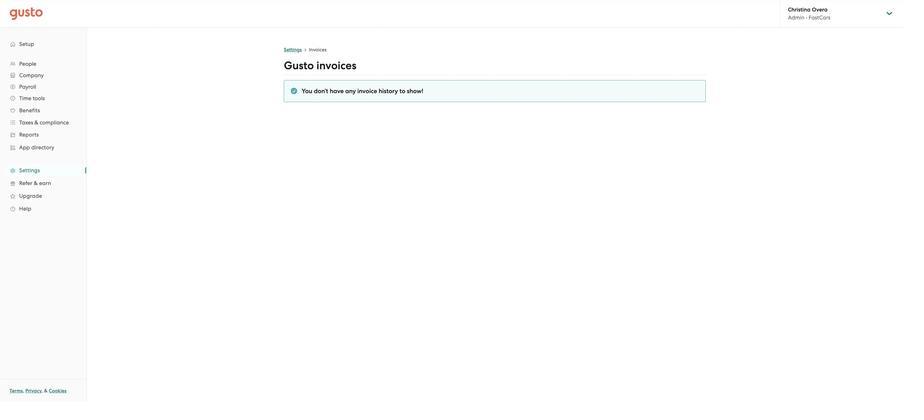 Task type: locate. For each thing, give the bounding box(es) containing it.
admin
[[788, 14, 805, 21]]

settings link
[[284, 47, 302, 53], [6, 165, 80, 176]]

1 vertical spatial &
[[34, 180, 38, 187]]

, left cookies button
[[42, 389, 43, 395]]

list
[[0, 58, 86, 215]]

setup
[[19, 41, 34, 47]]

reports
[[19, 132, 39, 138]]

2 , from the left
[[42, 389, 43, 395]]

terms
[[10, 389, 23, 395]]

list containing people
[[0, 58, 86, 215]]

0 horizontal spatial ,
[[23, 389, 24, 395]]

& left the earn
[[34, 180, 38, 187]]

refer & earn
[[19, 180, 51, 187]]

0 vertical spatial &
[[34, 120, 38, 126]]

, left privacy
[[23, 389, 24, 395]]

directory
[[31, 145, 54, 151]]

settings inside list
[[19, 168, 40, 174]]

refer
[[19, 180, 32, 187]]

taxes & compliance
[[19, 120, 69, 126]]

cookies button
[[49, 388, 67, 395]]

settings up refer
[[19, 168, 40, 174]]

1 horizontal spatial ,
[[42, 389, 43, 395]]

setup link
[[6, 38, 80, 50]]

terms link
[[10, 389, 23, 395]]

settings link up gusto
[[284, 47, 302, 53]]

people
[[19, 61, 36, 67]]

0 horizontal spatial settings
[[19, 168, 40, 174]]

people button
[[6, 58, 80, 70]]

0 horizontal spatial settings link
[[6, 165, 80, 176]]

privacy
[[25, 389, 42, 395]]

& right taxes
[[34, 120, 38, 126]]

settings link up refer & earn link
[[6, 165, 80, 176]]

settings
[[284, 47, 302, 53], [19, 168, 40, 174]]

company
[[19, 72, 44, 79]]

have
[[330, 88, 344, 95]]

&
[[34, 120, 38, 126], [34, 180, 38, 187], [44, 389, 48, 395]]

payroll
[[19, 84, 36, 90]]

1 horizontal spatial settings link
[[284, 47, 302, 53]]

& left cookies button
[[44, 389, 48, 395]]

1 vertical spatial settings link
[[6, 165, 80, 176]]

,
[[23, 389, 24, 395], [42, 389, 43, 395]]

to
[[400, 88, 405, 95]]

app
[[19, 145, 30, 151]]

invoices
[[317, 59, 356, 72]]

benefits
[[19, 107, 40, 114]]

time tools button
[[6, 93, 80, 104]]

settings up gusto
[[284, 47, 302, 53]]

christina overa admin • fastcars
[[788, 6, 831, 21]]

refer & earn link
[[6, 178, 80, 189]]

& inside dropdown button
[[34, 120, 38, 126]]

1 , from the left
[[23, 389, 24, 395]]

0 vertical spatial settings
[[284, 47, 302, 53]]

christina
[[788, 6, 811, 13]]

•
[[806, 14, 808, 21]]

upgrade
[[19, 193, 42, 200]]

don't
[[314, 88, 328, 95]]

tools
[[33, 95, 45, 102]]

1 vertical spatial settings
[[19, 168, 40, 174]]

app directory
[[19, 145, 54, 151]]

benefits link
[[6, 105, 80, 116]]



Task type: describe. For each thing, give the bounding box(es) containing it.
taxes & compliance button
[[6, 117, 80, 129]]

gusto navigation element
[[0, 27, 86, 226]]

gusto invoices
[[284, 59, 356, 72]]

fastcars
[[809, 14, 831, 21]]

upgrade link
[[6, 191, 80, 202]]

& for compliance
[[34, 120, 38, 126]]

help link
[[6, 203, 80, 215]]

home image
[[10, 7, 43, 20]]

earn
[[39, 180, 51, 187]]

time tools
[[19, 95, 45, 102]]

& for earn
[[34, 180, 38, 187]]

help
[[19, 206, 31, 212]]

0 vertical spatial settings link
[[284, 47, 302, 53]]

privacy link
[[25, 389, 42, 395]]

taxes
[[19, 120, 33, 126]]

overa
[[812, 6, 828, 13]]

terms , privacy , & cookies
[[10, 389, 67, 395]]

company button
[[6, 70, 80, 81]]

gusto
[[284, 59, 314, 72]]

show!
[[407, 88, 423, 95]]

2 vertical spatial &
[[44, 389, 48, 395]]

invoices
[[309, 47, 327, 53]]

you
[[302, 88, 312, 95]]

time
[[19, 95, 31, 102]]

payroll button
[[6, 81, 80, 93]]

app directory link
[[6, 142, 80, 153]]

you don't have any invoice history to show!
[[302, 88, 423, 95]]

reports link
[[6, 129, 80, 141]]

invoice
[[357, 88, 377, 95]]

history
[[379, 88, 398, 95]]

1 horizontal spatial settings
[[284, 47, 302, 53]]

compliance
[[40, 120, 69, 126]]

any
[[345, 88, 356, 95]]

cookies
[[49, 389, 67, 395]]



Task type: vqa. For each thing, say whether or not it's contained in the screenshot.
is at the right bottom
no



